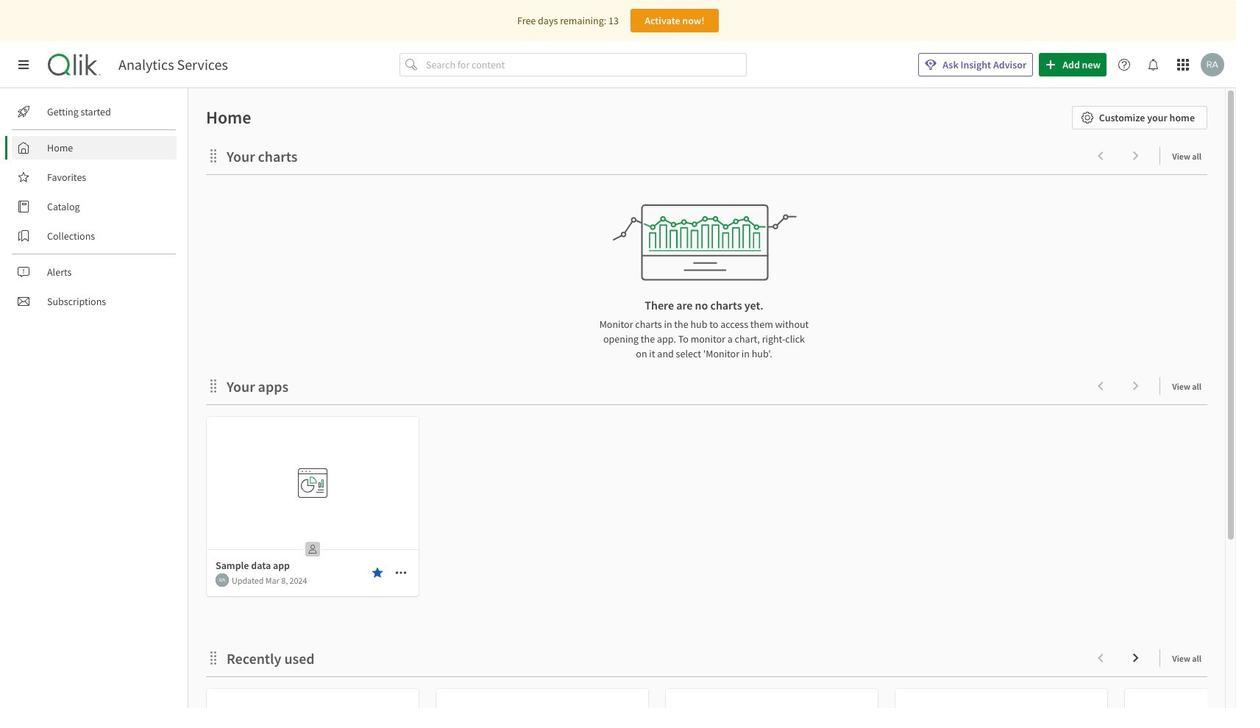Task type: locate. For each thing, give the bounding box(es) containing it.
move collection image
[[206, 148, 221, 163]]

Search for content text field
[[423, 53, 747, 77]]

main content
[[183, 88, 1236, 709]]

navigation pane element
[[0, 94, 188, 319]]

move collection image
[[206, 379, 221, 393], [206, 651, 221, 666]]

analytics services element
[[118, 56, 228, 74]]

ruby anderson image
[[216, 574, 229, 587]]

ruby anderson element
[[216, 574, 229, 587]]



Task type: describe. For each thing, give the bounding box(es) containing it.
close sidebar menu image
[[18, 59, 29, 71]]

0 vertical spatial move collection image
[[206, 379, 221, 393]]

more actions image
[[395, 567, 407, 579]]

remove from favorites image
[[372, 567, 383, 579]]

1 vertical spatial move collection image
[[206, 651, 221, 666]]

ruby anderson image
[[1201, 53, 1225, 77]]



Task type: vqa. For each thing, say whether or not it's contained in the screenshot.
Close sidebar menu image
yes



